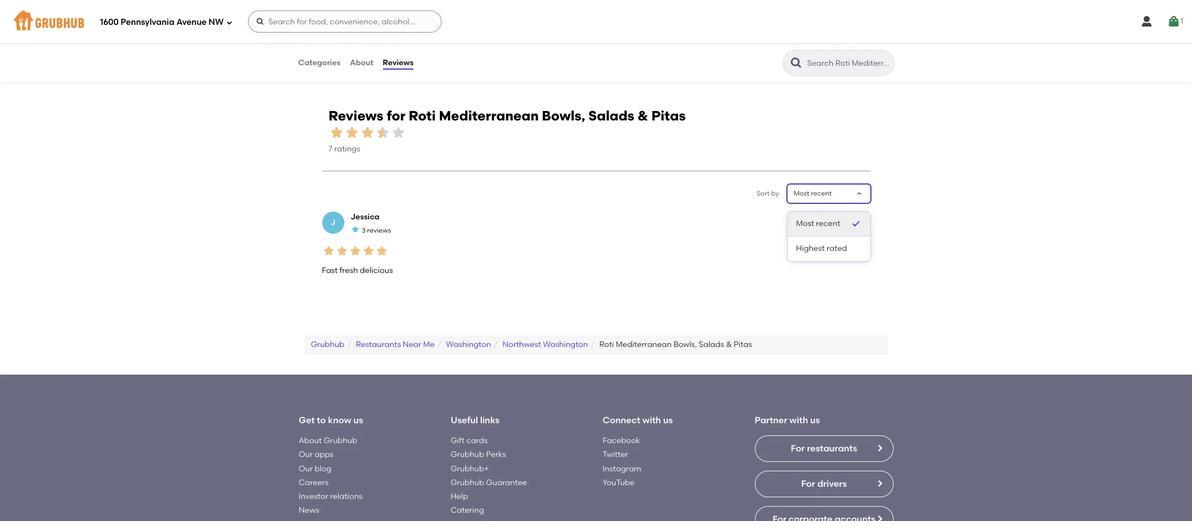Task type: vqa. For each thing, say whether or not it's contained in the screenshot.
first right icon
yes



Task type: locate. For each thing, give the bounding box(es) containing it.
0 vertical spatial for
[[791, 443, 805, 454]]

caret down icon image
[[855, 189, 864, 198]]

fast
[[322, 266, 338, 275]]

washington
[[446, 340, 491, 349], [543, 340, 588, 349]]

16,
[[846, 212, 854, 220]]

0 vertical spatial most recent
[[794, 189, 832, 197]]

0 horizontal spatial washington
[[446, 340, 491, 349]]

1 horizontal spatial with
[[790, 415, 808, 426]]

for down partner with us
[[791, 443, 805, 454]]

us right connect
[[663, 415, 673, 426]]

3 us from the left
[[810, 415, 820, 426]]

check icon image
[[851, 218, 862, 229]]

1 vertical spatial about
[[299, 436, 322, 446]]

know
[[328, 415, 351, 426]]

1 vertical spatial recent
[[816, 219, 841, 228]]

reviews
[[367, 226, 391, 234]]

1 vertical spatial mediterranean
[[616, 340, 672, 349]]

2 our from the top
[[299, 464, 313, 474]]

bowls,
[[542, 108, 585, 124], [674, 340, 697, 349]]

1 horizontal spatial ratings
[[458, 25, 484, 35]]

0 horizontal spatial &
[[638, 108, 648, 124]]

guarantee
[[486, 478, 527, 488]]

for
[[791, 443, 805, 454], [801, 479, 815, 489]]

about inside about grubhub our apps our blog careers investor relations news
[[299, 436, 322, 446]]

0 vertical spatial roti
[[409, 108, 436, 124]]

1 horizontal spatial washington
[[543, 340, 588, 349]]

0 horizontal spatial us
[[354, 415, 363, 426]]

most right by:
[[794, 189, 810, 197]]

us up for restaurants
[[810, 415, 820, 426]]

2 us from the left
[[663, 415, 673, 426]]

us right know
[[354, 415, 363, 426]]

washington right northwest
[[543, 340, 588, 349]]

reviews right about button
[[383, 58, 414, 67]]

recent left 16,
[[816, 219, 841, 228]]

most recent up mar
[[794, 189, 832, 197]]

1 vertical spatial our
[[299, 464, 313, 474]]

twitter link
[[603, 450, 628, 460]]

&
[[638, 108, 648, 124], [726, 340, 732, 349]]

1 vertical spatial for
[[801, 479, 815, 489]]

grubhub perks link
[[451, 450, 506, 460]]

mediterranean
[[439, 108, 539, 124], [616, 340, 672, 349]]

most inside the sort by: field
[[794, 189, 810, 197]]

1 right image from the top
[[875, 479, 884, 488]]

1 horizontal spatial pitas
[[734, 340, 752, 349]]

our up our blog link
[[299, 450, 313, 460]]

grubhub down "gift cards" link
[[451, 450, 484, 460]]

gift cards link
[[451, 436, 488, 446]]

1 horizontal spatial svg image
[[1168, 15, 1181, 28]]

roti
[[409, 108, 436, 124], [600, 340, 614, 349]]

our up careers
[[299, 464, 313, 474]]

1 our from the top
[[299, 450, 313, 460]]

reviews button
[[382, 43, 414, 83]]

about inside about button
[[350, 58, 373, 67]]

for restaurants
[[791, 443, 857, 454]]

1 vertical spatial &
[[726, 340, 732, 349]]

0 vertical spatial our
[[299, 450, 313, 460]]

twitter
[[603, 450, 628, 460]]

0 horizontal spatial pitas
[[652, 108, 686, 124]]

2 with from the left
[[790, 415, 808, 426]]

grubhub+ link
[[451, 464, 489, 474]]

reviews up the 7 ratings at the left of page
[[329, 108, 384, 124]]

1 horizontal spatial us
[[663, 415, 673, 426]]

0 vertical spatial &
[[638, 108, 648, 124]]

help
[[451, 492, 468, 501]]

grubhub guarantee link
[[451, 478, 527, 488]]

pitas
[[652, 108, 686, 124], [734, 340, 752, 349]]

useful
[[451, 415, 478, 426]]

news link
[[299, 506, 319, 515]]

0 horizontal spatial salads
[[589, 108, 635, 124]]

for inside for restaurants link
[[791, 443, 805, 454]]

recent
[[811, 189, 832, 197], [816, 219, 841, 228]]

1 horizontal spatial bowls,
[[674, 340, 697, 349]]

restaurants
[[356, 340, 401, 349]]

main navigation navigation
[[0, 0, 1192, 43]]

Search Roti Mediterranean Bowls, Salads & Pitas search field
[[806, 58, 891, 69]]

grubhub
[[311, 340, 345, 349], [324, 436, 357, 446], [451, 450, 484, 460], [451, 478, 484, 488]]

near
[[403, 340, 422, 349]]

0 horizontal spatial mediterranean
[[439, 108, 539, 124]]

1 vertical spatial salads
[[699, 340, 724, 349]]

0 vertical spatial reviews
[[383, 58, 414, 67]]

partner
[[755, 415, 788, 426]]

search icon image
[[790, 56, 803, 70]]

northwest
[[503, 340, 541, 349]]

1 us from the left
[[354, 415, 363, 426]]

reviews for roti mediterranean bowls, salads & pitas
[[329, 108, 686, 124]]

1 horizontal spatial about
[[350, 58, 373, 67]]

0 vertical spatial ratings
[[458, 25, 484, 35]]

0 horizontal spatial with
[[643, 415, 661, 426]]

restaurants near me link
[[356, 340, 435, 349]]

0 vertical spatial bowls,
[[542, 108, 585, 124]]

ratings
[[458, 25, 484, 35], [334, 144, 360, 154]]

recent up mar
[[811, 189, 832, 197]]

0 vertical spatial most
[[794, 189, 810, 197]]

northwest washington link
[[503, 340, 588, 349]]

1 vertical spatial most recent
[[796, 219, 841, 228]]

mi
[[330, 23, 337, 31]]

our
[[299, 450, 313, 460], [299, 464, 313, 474]]

catering link
[[451, 506, 484, 515]]

relations
[[330, 492, 363, 501]]

fast fresh delicious
[[322, 266, 393, 275]]

with right partner
[[790, 415, 808, 426]]

highest
[[796, 244, 825, 253]]

1 vertical spatial most
[[796, 219, 814, 228]]

most
[[794, 189, 810, 197], [796, 219, 814, 228]]

about left reviews "button"
[[350, 58, 373, 67]]

ratings for 7 ratings
[[334, 144, 360, 154]]

salads
[[589, 108, 635, 124], [699, 340, 724, 349]]

with right connect
[[643, 415, 661, 426]]

269
[[442, 25, 456, 35]]

ratings right 269
[[458, 25, 484, 35]]

Search for food, convenience, alcohol... search field
[[248, 11, 442, 33]]

0 horizontal spatial ratings
[[334, 144, 360, 154]]

2 horizontal spatial us
[[810, 415, 820, 426]]

recent inside option
[[816, 219, 841, 228]]

1 horizontal spatial roti
[[600, 340, 614, 349]]

links
[[480, 415, 500, 426]]

1 horizontal spatial mediterranean
[[616, 340, 672, 349]]

most up highest on the right top of page
[[796, 219, 814, 228]]

0 vertical spatial right image
[[875, 479, 884, 488]]

grubhub link
[[311, 340, 345, 349]]

categories button
[[298, 43, 341, 83]]

for inside for drivers link
[[801, 479, 815, 489]]

svg image right nw
[[226, 19, 233, 26]]

svg image
[[1168, 15, 1181, 28], [256, 17, 265, 26]]

about grubhub our apps our blog careers investor relations news
[[299, 436, 363, 515]]

1 vertical spatial right image
[[875, 515, 884, 521]]

ratings right 7
[[334, 144, 360, 154]]

right image
[[875, 479, 884, 488], [875, 515, 884, 521]]

restaurants near me
[[356, 340, 435, 349]]

instagram link
[[603, 464, 642, 474]]

careers
[[299, 478, 329, 488]]

1 vertical spatial roti
[[600, 340, 614, 349]]

1 vertical spatial reviews
[[329, 108, 384, 124]]

most recent inside most recent option
[[796, 219, 841, 228]]

most recent up highest rated
[[796, 219, 841, 228]]

1600
[[100, 17, 119, 27]]

1 horizontal spatial salads
[[699, 340, 724, 349]]

about up our apps link
[[299, 436, 322, 446]]

recent inside the sort by: field
[[811, 189, 832, 197]]

roti mediterranean bowls, salads & pitas
[[600, 340, 752, 349]]

with
[[643, 415, 661, 426], [790, 415, 808, 426]]

reviews inside "button"
[[383, 58, 414, 67]]

1 with from the left
[[643, 415, 661, 426]]

2 right image from the top
[[875, 515, 884, 521]]

for restaurants link
[[755, 436, 894, 462]]

svg image
[[1140, 15, 1154, 28], [226, 19, 233, 26]]

grubhub down know
[[324, 436, 357, 446]]

1 vertical spatial bowls,
[[674, 340, 697, 349]]

0 vertical spatial about
[[350, 58, 373, 67]]

get
[[299, 415, 315, 426]]

about grubhub link
[[299, 436, 357, 446]]

0 horizontal spatial about
[[299, 436, 322, 446]]

j
[[331, 218, 336, 227]]

washington right me
[[446, 340, 491, 349]]

0 horizontal spatial roti
[[409, 108, 436, 124]]

1 vertical spatial ratings
[[334, 144, 360, 154]]

for left drivers
[[801, 479, 815, 489]]

0 vertical spatial recent
[[811, 189, 832, 197]]

most recent
[[794, 189, 832, 197], [796, 219, 841, 228]]

svg image left 1 button
[[1140, 15, 1154, 28]]

help link
[[451, 492, 468, 501]]

us
[[354, 415, 363, 426], [663, 415, 673, 426], [810, 415, 820, 426]]

star icon image
[[439, 13, 448, 22], [329, 125, 344, 140], [344, 125, 360, 140], [360, 125, 375, 140], [375, 125, 391, 140], [375, 125, 391, 140], [391, 125, 406, 140], [351, 225, 360, 234], [322, 244, 335, 257], [335, 244, 349, 257], [349, 244, 362, 257], [362, 244, 375, 257], [375, 244, 388, 257]]



Task type: describe. For each thing, give the bounding box(es) containing it.
3 reviews
[[362, 226, 391, 234]]

with for partner
[[790, 415, 808, 426]]

about for about
[[350, 58, 373, 67]]

drivers
[[818, 479, 847, 489]]

for for for drivers
[[801, 479, 815, 489]]

1 washington from the left
[[446, 340, 491, 349]]

reviews for reviews for roti mediterranean bowls, salads & pitas
[[329, 108, 384, 124]]

grubhub left restaurants
[[311, 340, 345, 349]]

25–35
[[314, 13, 333, 21]]

northwest washington
[[503, 340, 588, 349]]

cards
[[467, 436, 488, 446]]

facebook link
[[603, 436, 640, 446]]

restaurants
[[807, 443, 857, 454]]

useful links
[[451, 415, 500, 426]]

fresh
[[340, 266, 358, 275]]

1 button
[[1168, 12, 1184, 32]]

apps
[[315, 450, 334, 460]]

for drivers
[[801, 479, 847, 489]]

jessica
[[351, 212, 380, 222]]

careers link
[[299, 478, 329, 488]]

investor relations link
[[299, 492, 363, 501]]

0 vertical spatial pitas
[[652, 108, 686, 124]]

perks
[[486, 450, 506, 460]]

categories
[[298, 58, 341, 67]]

grubhub down grubhub+
[[451, 478, 484, 488]]

right image
[[875, 444, 884, 453]]

2 washington from the left
[[543, 340, 588, 349]]

mar
[[832, 212, 844, 220]]

with for connect
[[643, 415, 661, 426]]

us for connect with us
[[663, 415, 673, 426]]

me
[[423, 340, 435, 349]]

ratings for 269 ratings
[[458, 25, 484, 35]]

rated
[[827, 244, 847, 253]]

our blog link
[[299, 464, 332, 474]]

for drivers link
[[755, 471, 894, 498]]

about button
[[349, 43, 374, 83]]

our apps link
[[299, 450, 334, 460]]

avenue
[[176, 17, 207, 27]]

grubhub inside about grubhub our apps our blog careers investor relations news
[[324, 436, 357, 446]]

Sort by: field
[[794, 189, 832, 198]]

roti mediterranean bowls, salads & pitas link
[[600, 340, 752, 349]]

reviews for reviews
[[383, 58, 414, 67]]

youtube link
[[603, 478, 635, 488]]

catering
[[451, 506, 484, 515]]

for for for restaurants
[[791, 443, 805, 454]]

1 horizontal spatial &
[[726, 340, 732, 349]]

mar 16, 2022
[[832, 212, 870, 220]]

most inside option
[[796, 219, 814, 228]]

for
[[387, 108, 406, 124]]

0 horizontal spatial bowls,
[[542, 108, 585, 124]]

0 vertical spatial salads
[[589, 108, 635, 124]]

connect with us
[[603, 415, 673, 426]]

1 vertical spatial pitas
[[734, 340, 752, 349]]

youtube
[[603, 478, 635, 488]]

gift cards grubhub perks grubhub+ grubhub guarantee help catering
[[451, 436, 527, 515]]

highest rated
[[796, 244, 847, 253]]

instagram
[[603, 464, 642, 474]]

investor
[[299, 492, 328, 501]]

sort by:
[[757, 189, 781, 197]]

blog
[[315, 464, 332, 474]]

0.56
[[314, 23, 327, 31]]

1
[[1181, 16, 1184, 26]]

0 vertical spatial mediterranean
[[439, 108, 539, 124]]

news
[[299, 506, 319, 515]]

us for partner with us
[[810, 415, 820, 426]]

1 horizontal spatial svg image
[[1140, 15, 1154, 28]]

about for about grubhub our apps our blog careers investor relations news
[[299, 436, 322, 446]]

1600 pennsylvania avenue nw
[[100, 17, 224, 27]]

by:
[[771, 189, 781, 197]]

right image inside for drivers link
[[875, 479, 884, 488]]

0 horizontal spatial svg image
[[226, 19, 233, 26]]

0 horizontal spatial svg image
[[256, 17, 265, 26]]

svg image inside 1 button
[[1168, 15, 1181, 28]]

7 ratings
[[329, 144, 360, 154]]

facebook twitter instagram youtube
[[603, 436, 642, 488]]

pennsylvania
[[121, 17, 174, 27]]

facebook
[[603, 436, 640, 446]]

delicious
[[360, 266, 393, 275]]

connect
[[603, 415, 641, 426]]

most recent option
[[788, 212, 870, 237]]

grubhub+
[[451, 464, 489, 474]]

25–35 min 0.56 mi
[[314, 13, 347, 31]]

washington link
[[446, 340, 491, 349]]

7
[[329, 144, 333, 154]]

2022
[[855, 212, 870, 220]]

to
[[317, 415, 326, 426]]

gift
[[451, 436, 465, 446]]

min
[[335, 13, 347, 21]]

3
[[362, 226, 366, 234]]

get to know us
[[299, 415, 363, 426]]

269 ratings
[[442, 25, 484, 35]]

nw
[[209, 17, 224, 27]]



